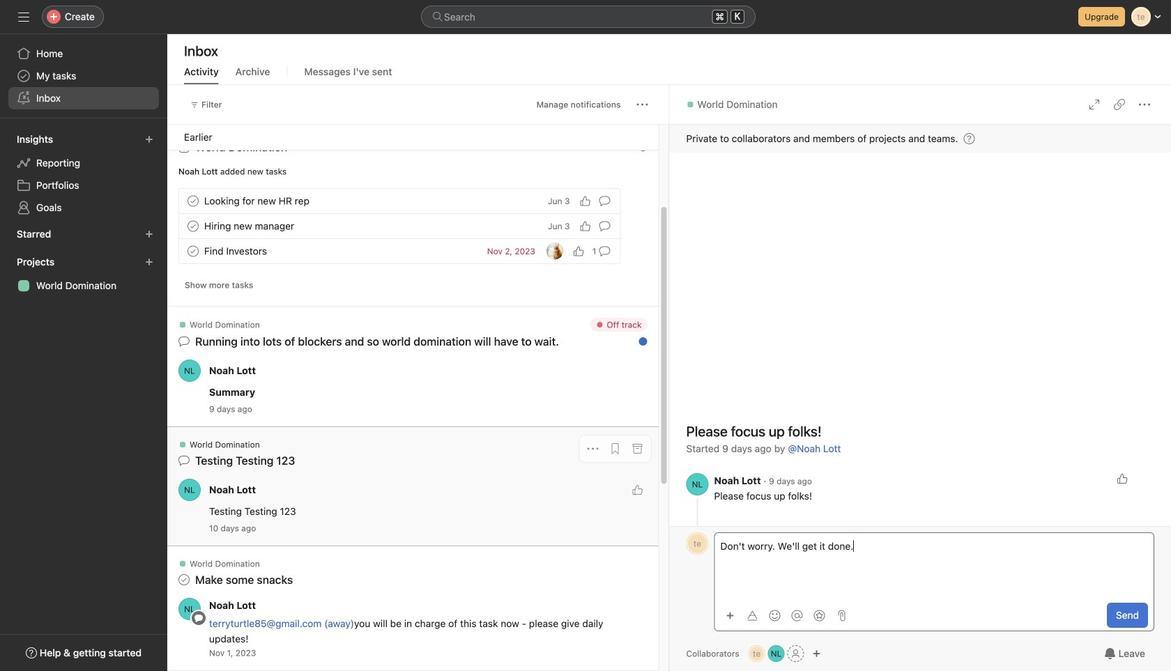 Task type: vqa. For each thing, say whether or not it's contained in the screenshot.
my tasks
no



Task type: locate. For each thing, give the bounding box(es) containing it.
full screen image
[[1089, 99, 1100, 110]]

insert an object image
[[726, 612, 735, 620]]

0 vertical spatial more actions image
[[1139, 99, 1150, 110]]

0 horizontal spatial more actions image
[[587, 323, 599, 334]]

0 vertical spatial more actions image
[[637, 99, 648, 110]]

mark complete image for first mark complete option
[[185, 193, 201, 210]]

0 vertical spatial mark complete checkbox
[[185, 193, 201, 210]]

more actions image left add to bookmarks icon
[[587, 443, 599, 455]]

more actions image
[[1139, 99, 1150, 110], [587, 443, 599, 455]]

mark complete image down mark complete checkbox
[[185, 243, 201, 260]]

toolbar
[[721, 606, 852, 626]]

1 vertical spatial more actions image
[[587, 443, 599, 455]]

1 comment image
[[599, 246, 610, 257]]

insights element
[[0, 127, 167, 222]]

2 vertical spatial mark complete image
[[185, 243, 201, 260]]

1 vertical spatial 0 likes. click to like this task image
[[573, 246, 584, 257]]

0 vertical spatial mark complete image
[[185, 193, 201, 210]]

0 likes. click to like this task image left 0 comments image
[[580, 196, 591, 207]]

1 vertical spatial mark complete image
[[185, 218, 201, 235]]

mark complete checkbox up mark complete checkbox
[[185, 193, 201, 210]]

1 mark complete image from the top
[[185, 193, 201, 210]]

2 mark complete image from the top
[[185, 218, 201, 235]]

add or remove collaborators image
[[813, 650, 821, 658]]

formatting image
[[747, 610, 758, 622]]

more actions image right copy link image
[[1139, 99, 1150, 110]]

mark complete image
[[185, 193, 201, 210], [185, 218, 201, 235], [185, 243, 201, 260]]

new project or portfolio image
[[145, 258, 153, 266]]

new insights image
[[145, 135, 153, 144]]

more actions image
[[637, 99, 648, 110], [587, 323, 599, 334]]

1 horizontal spatial more actions image
[[637, 99, 648, 110]]

0 likes. click to like this message comment image
[[1117, 473, 1128, 485]]

Mark complete checkbox
[[185, 193, 201, 210], [185, 243, 201, 260]]

0 likes. click to like this task image
[[580, 196, 591, 207], [573, 246, 584, 257], [632, 485, 643, 496]]

mark complete checkbox down mark complete checkbox
[[185, 243, 201, 260]]

1 horizontal spatial more actions image
[[1139, 99, 1150, 110]]

1 mark complete checkbox from the top
[[185, 193, 201, 210]]

add items to starred image
[[145, 230, 153, 238]]

2 vertical spatial 0 likes. click to like this task image
[[632, 485, 643, 496]]

0 likes. click to like this task image down archive notification icon
[[632, 485, 643, 496]]

hide sidebar image
[[18, 11, 29, 22]]

0 likes. click to like this task image right toggle assignee popover image
[[573, 246, 584, 257]]

3 mark complete image from the top
[[185, 243, 201, 260]]

toggle assignee popover image
[[547, 243, 563, 260]]

appreciations image
[[814, 610, 825, 622]]

mark complete image right add items to starred "icon"
[[185, 218, 201, 235]]

1 vertical spatial mark complete checkbox
[[185, 243, 201, 260]]

None field
[[421, 6, 756, 28]]

0 comments image
[[599, 196, 610, 207]]

mark complete image up mark complete checkbox
[[185, 193, 201, 210]]

open user profile image
[[178, 360, 201, 382], [686, 473, 709, 496], [178, 479, 201, 501], [178, 598, 201, 621]]

mark complete image for 1st mark complete option from the bottom of the page
[[185, 243, 201, 260]]

Search tasks, projects, and more text field
[[421, 6, 756, 28]]

add to bookmarks image
[[610, 443, 621, 455]]

Mark complete checkbox
[[185, 218, 201, 235]]



Task type: describe. For each thing, give the bounding box(es) containing it.
archive notification image
[[632, 443, 643, 455]]

archive notification image
[[632, 323, 643, 334]]

global element
[[0, 34, 167, 118]]

0 likes. click to like this task image
[[580, 221, 591, 232]]

add to bookmarks image
[[610, 323, 621, 334]]

mark complete image for mark complete checkbox
[[185, 218, 201, 235]]

message icon image
[[178, 455, 190, 466]]

add or remove collaborators image
[[768, 646, 785, 662]]

emoji image
[[769, 610, 781, 622]]

projects element
[[0, 250, 167, 300]]

status update icon image
[[178, 336, 190, 347]]

0 vertical spatial 0 likes. click to like this task image
[[580, 196, 591, 207]]

attach a file or paste an image image
[[836, 610, 847, 622]]

1 vertical spatial more actions image
[[587, 323, 599, 334]]

at mention image
[[792, 610, 803, 622]]

copy link image
[[1114, 99, 1125, 110]]

0 horizontal spatial more actions image
[[587, 443, 599, 455]]

2 mark complete checkbox from the top
[[185, 243, 201, 260]]

0 comments image
[[599, 221, 610, 232]]



